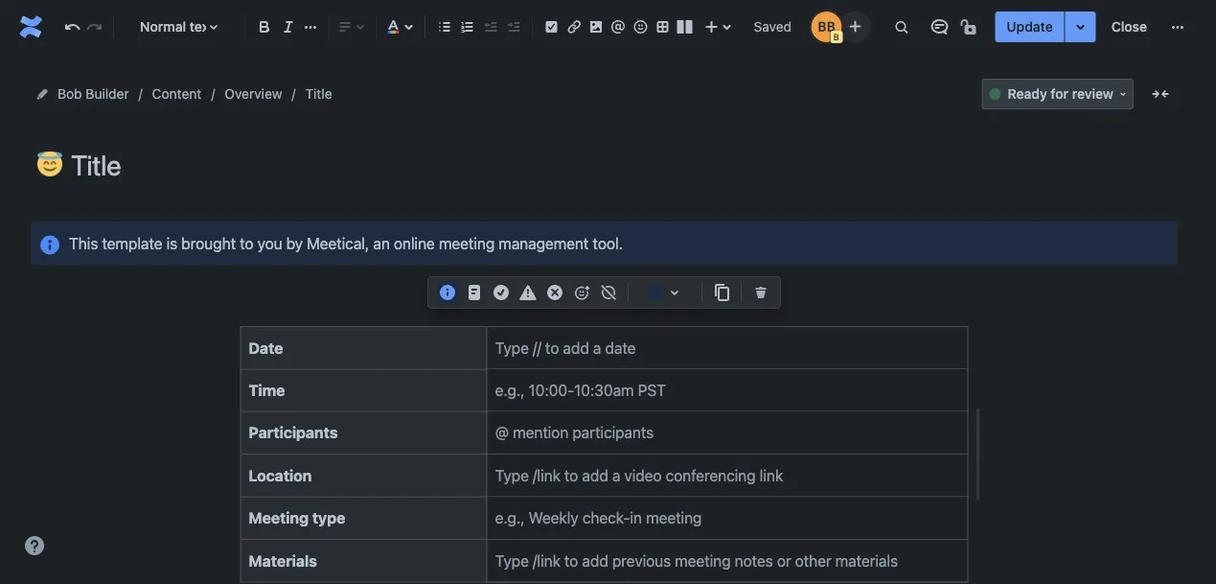 Task type: vqa. For each thing, say whether or not it's contained in the screenshot.
an
yes



Task type: locate. For each thing, give the bounding box(es) containing it.
close
[[1112, 19, 1148, 35]]

materials
[[249, 551, 317, 570]]

participants
[[249, 424, 338, 442]]

note image
[[463, 281, 486, 304]]

date
[[249, 338, 283, 357]]

to
[[240, 234, 254, 252]]

redo ⌘⇧z image
[[83, 15, 106, 38]]

move this page image
[[35, 86, 50, 102]]

normal text button
[[122, 6, 237, 48]]

bob builder image
[[812, 12, 842, 42]]

time
[[249, 381, 285, 399]]

emoji image
[[629, 15, 652, 38]]

editor toolbar toolbar
[[429, 277, 781, 329]]

overview link
[[225, 82, 282, 105]]

content
[[152, 86, 202, 102]]

meetical,
[[307, 234, 369, 252]]

meeting
[[439, 234, 495, 252]]

meeting
[[249, 509, 309, 527]]

layouts image
[[674, 15, 697, 38]]

saved
[[754, 19, 792, 35]]

panel info image
[[38, 233, 61, 256]]

bullet list ⌘⇧8 image
[[433, 15, 456, 38]]

title
[[305, 86, 332, 102]]

title link
[[305, 82, 332, 105]]

action item image
[[541, 15, 564, 38]]

italic ⌘i image
[[277, 15, 300, 38]]

outdent ⇧tab image
[[479, 15, 502, 38]]

Give this page a title text field
[[71, 150, 1179, 181]]

remove image
[[750, 281, 773, 304]]

:innocent: image
[[37, 152, 62, 176], [37, 152, 62, 176]]

you
[[258, 234, 282, 252]]

indent tab image
[[502, 15, 525, 38]]

comment icon image
[[929, 15, 952, 38]]

confluence image
[[15, 12, 46, 42]]

undo ⌘z image
[[61, 15, 84, 38]]

normal
[[140, 19, 186, 35]]

invite to edit image
[[844, 15, 867, 38]]

no restrictions image
[[959, 15, 982, 38]]

online
[[394, 234, 435, 252]]

adjust update settings image
[[1070, 15, 1093, 38]]



Task type: describe. For each thing, give the bounding box(es) containing it.
bob builder
[[58, 86, 129, 102]]

brought
[[182, 234, 236, 252]]

location
[[249, 466, 312, 484]]

update button
[[996, 12, 1065, 42]]

mention image
[[607, 15, 630, 38]]

numbered list ⌘⇧7 image
[[456, 15, 479, 38]]

bob
[[58, 86, 82, 102]]

table image
[[652, 15, 675, 38]]

remove emoji image
[[597, 281, 620, 304]]

text
[[190, 19, 214, 35]]

an
[[373, 234, 390, 252]]

link image
[[563, 15, 586, 38]]

this template is brought to you by meetical, an online meeting management tool.
[[69, 234, 623, 252]]

meeting type
[[249, 509, 346, 527]]

template
[[102, 234, 163, 252]]

add image, video, or file image
[[585, 15, 608, 38]]

overview
[[225, 86, 282, 102]]

more image
[[1167, 15, 1190, 38]]

confluence image
[[15, 12, 46, 42]]

bob builder link
[[58, 82, 129, 105]]

make page fixed-width image
[[1150, 82, 1173, 105]]

find and replace image
[[890, 15, 913, 38]]

Main content area, start typing to enter text. text field
[[31, 222, 1179, 584]]

error image
[[544, 281, 567, 304]]

more formatting image
[[299, 15, 322, 38]]

normal text
[[140, 19, 214, 35]]

this
[[69, 234, 98, 252]]

bold ⌘b image
[[253, 15, 276, 38]]

editor add emoji image
[[571, 281, 594, 304]]

update
[[1007, 19, 1054, 35]]

background color image
[[664, 281, 687, 304]]

copy image
[[711, 281, 734, 304]]

content link
[[152, 82, 202, 105]]

success image
[[490, 281, 513, 304]]

by
[[286, 234, 303, 252]]

tool.
[[593, 234, 623, 252]]

info image
[[436, 281, 459, 304]]

management
[[499, 234, 589, 252]]

warning image
[[517, 281, 540, 304]]

type
[[312, 509, 346, 527]]

close button
[[1101, 12, 1159, 42]]

help image
[[23, 534, 46, 557]]

builder
[[86, 86, 129, 102]]

is
[[166, 234, 178, 252]]



